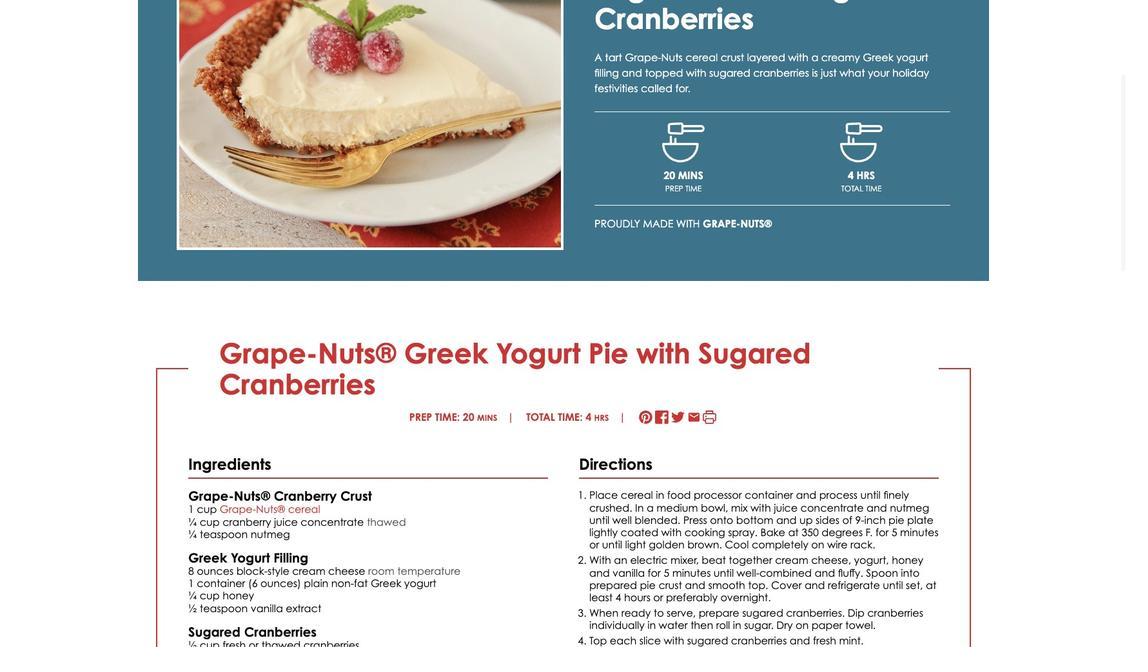 Task type: locate. For each thing, give the bounding box(es) containing it.
mins
[[678, 169, 704, 182], [477, 413, 498, 423]]

mins left "total"
[[477, 413, 498, 423]]

1 1 from the top
[[188, 503, 194, 516]]

wire
[[828, 539, 848, 552]]

time inside 4 hrs total time
[[866, 184, 882, 193]]

container left (6
[[197, 577, 245, 590]]

1 up ½
[[188, 577, 194, 590]]

hrs up "total" on the right top of the page
[[857, 169, 875, 182]]

2 stand mixer icon image from the left
[[840, 123, 883, 162]]

a inside place cereal in food processor container and process until finely crushed. in a medium bowl, mix with juice concentrate and nutmeg until well blended. press onto bottom and up sides of 9-inch pie plate lightly coated with cooking spray. bake at 350 degrees f. for 5 minutes or until light golden brown. cool completely on wire rack. with an electric mixer, beat together cream cheese, yogurt, honey and vanilla for 5 minutes until well-combined and fluffy. spoon into prepared pie crust and smooth top. cover and refrigerate until set, at least 4 hours or preferably overnight. when ready to serve, prepare sugared cranberries. dip cranberries individually in water then roll in sugar. dry on paper towel.
[[647, 502, 654, 514]]

made
[[643, 217, 674, 230]]

1 teaspoon from the top
[[200, 528, 248, 541]]

0 horizontal spatial time:
[[435, 411, 460, 424]]

0 vertical spatial concentrate
[[801, 502, 864, 514]]

yogurt
[[897, 51, 929, 64], [404, 577, 436, 590]]

container inside place cereal in food processor container and process until finely crushed. in a medium bowl, mix with juice concentrate and nutmeg until well blended. press onto bottom and up sides of 9-inch pie plate lightly coated with cooking spray. bake at 350 degrees f. for 5 minutes or until light golden brown. cool completely on wire rack. with an electric mixer, beat together cream cheese, yogurt, honey and vanilla for 5 minutes until well-combined and fluffy. spoon into prepared pie crust and smooth top. cover and refrigerate until set, at least 4 hours or preferably overnight. when ready to serve, prepare sugared cranberries. dip cranberries individually in water then roll in sugar. dry on paper towel.
[[745, 489, 794, 502]]

0 horizontal spatial yogurt
[[404, 577, 436, 590]]

electric
[[630, 554, 668, 567]]

1 horizontal spatial a
[[812, 51, 819, 64]]

0 horizontal spatial time
[[686, 184, 702, 193]]

a inside a tart grape-nuts cereal crust layered with a creamy greek yogurt filling and topped with sugared cranberries is just what your holiday festivities called for.
[[812, 51, 819, 64]]

0 horizontal spatial cream
[[292, 565, 326, 578]]

2 vertical spatial cereal
[[288, 503, 320, 516]]

20 right prep
[[463, 411, 475, 424]]

time: right prep
[[435, 411, 460, 424]]

time: for prep
[[435, 411, 460, 424]]

cranberries inside "grape-nuts® greek yogurt pie with sugared cranberries"
[[219, 367, 376, 401]]

least
[[590, 591, 613, 604]]

1 vertical spatial 4
[[586, 411, 592, 424]]

1 horizontal spatial for
[[876, 526, 889, 539]]

1 vertical spatial hrs
[[594, 413, 609, 423]]

0 vertical spatial at
[[789, 526, 799, 539]]

nutmeg inside "grape-nuts® cranberry crust 1 cup grape-nuts® cereal ¼ cup cranberry juice concentrate thawed ¼ teaspoon nutmeg"
[[251, 528, 290, 541]]

total time: 4 hrs
[[526, 411, 609, 424]]

1 inside "grape-nuts® cranberry crust 1 cup grape-nuts® cereal ¼ cup cranberry juice concentrate thawed ¼ teaspoon nutmeg"
[[188, 503, 194, 516]]

0 vertical spatial hrs
[[857, 169, 875, 182]]

1 horizontal spatial honey
[[892, 554, 924, 567]]

0 vertical spatial 1
[[188, 503, 194, 516]]

0 vertical spatial container
[[745, 489, 794, 502]]

teaspoon inside greek yogurt filling 8 ounces block-style cream cheese room temperature 1 container (6 ounces) plain non-fat greek yogurt ¼ cup honey ½ teaspoon vanilla extract
[[200, 602, 248, 615]]

minutes up into
[[900, 526, 939, 539]]

¼
[[188, 516, 197, 529], [188, 528, 197, 541], [188, 590, 197, 603]]

up
[[800, 514, 813, 527]]

well
[[613, 514, 632, 527]]

concentrate down crust
[[301, 516, 364, 529]]

time: right "total"
[[558, 411, 583, 424]]

beat
[[702, 554, 726, 567]]

with right layered
[[788, 51, 809, 64]]

5
[[892, 526, 898, 539], [664, 567, 670, 580]]

1 vertical spatial honey
[[223, 590, 254, 603]]

yogurt up "total"
[[496, 336, 581, 370]]

or
[[590, 539, 599, 552], [654, 591, 664, 604]]

sugared inside "grape-nuts® greek yogurt pie with sugared cranberries"
[[698, 336, 811, 370]]

crust
[[721, 51, 745, 64], [659, 579, 682, 592]]

until left well- at the right
[[714, 567, 734, 580]]

on right dry
[[796, 619, 809, 632]]

2 horizontal spatial 4
[[848, 169, 854, 182]]

festivities
[[595, 82, 638, 95]]

0 vertical spatial juice
[[774, 502, 798, 514]]

0 horizontal spatial cranberries
[[754, 67, 809, 79]]

1 horizontal spatial container
[[745, 489, 794, 502]]

f.
[[866, 526, 873, 539]]

and down mixer,
[[685, 579, 706, 592]]

or up with
[[590, 539, 599, 552]]

time
[[686, 184, 702, 193], [866, 184, 882, 193]]

1 time: from the left
[[435, 411, 460, 424]]

1 time from the left
[[686, 184, 702, 193]]

honey inside place cereal in food processor container and process until finely crushed. in a medium bowl, mix with juice concentrate and nutmeg until well blended. press onto bottom and up sides of 9-inch pie plate lightly coated with cooking spray. bake at 350 degrees f. for 5 minutes or until light golden brown. cool completely on wire rack. with an electric mixer, beat together cream cheese, yogurt, honey and vanilla for 5 minutes until well-combined and fluffy. spoon into prepared pie crust and smooth top. cover and refrigerate until set, at least 4 hours or preferably overnight. when ready to serve, prepare sugared cranberries. dip cranberries individually in water then roll in sugar. dry on paper towel.
[[892, 554, 924, 567]]

greek inside a tart grape-nuts cereal crust layered with a creamy greek yogurt filling and topped with sugared cranberries is just what your holiday festivities called for.
[[863, 51, 894, 64]]

sugared
[[710, 67, 751, 79], [743, 607, 784, 620]]

sugared down overnight. on the bottom right of page
[[743, 607, 784, 620]]

with right pie at the right bottom of page
[[637, 336, 691, 370]]

350
[[802, 526, 819, 539]]

0 horizontal spatial crust
[[659, 579, 682, 592]]

2 time from the left
[[866, 184, 882, 193]]

at left 350
[[789, 526, 799, 539]]

1 vertical spatial 20
[[463, 411, 475, 424]]

0 horizontal spatial mins
[[477, 413, 498, 423]]

1 vertical spatial minutes
[[673, 567, 711, 580]]

pie right inch
[[889, 514, 905, 527]]

until left set,
[[883, 579, 903, 592]]

0 vertical spatial teaspoon
[[200, 528, 248, 541]]

ingredients
[[188, 455, 276, 474]]

prepared
[[590, 579, 637, 592]]

0 horizontal spatial 5
[[664, 567, 670, 580]]

holiday
[[893, 67, 930, 79]]

then
[[691, 619, 714, 632]]

time right "total" on the right top of the page
[[866, 184, 882, 193]]

0 horizontal spatial container
[[197, 577, 245, 590]]

juice inside place cereal in food processor container and process until finely crushed. in a medium bowl, mix with juice concentrate and nutmeg until well blended. press onto bottom and up sides of 9-inch pie plate lightly coated with cooking spray. bake at 350 degrees f. for 5 minutes or until light golden brown. cool completely on wire rack. with an electric mixer, beat together cream cheese, yogurt, honey and vanilla for 5 minutes until well-combined and fluffy. spoon into prepared pie crust and smooth top. cover and refrigerate until set, at least 4 hours or preferably overnight. when ready to serve, prepare sugared cranberries. dip cranberries individually in water then roll in sugar. dry on paper towel.
[[774, 502, 798, 514]]

set,
[[906, 579, 923, 592]]

0 horizontal spatial pie
[[640, 579, 656, 592]]

1 horizontal spatial mins
[[678, 169, 704, 182]]

3 ¼ from the top
[[188, 590, 197, 603]]

concentrate inside "grape-nuts® cranberry crust 1 cup grape-nuts® cereal ¼ cup cranberry juice concentrate thawed ¼ teaspoon nutmeg"
[[301, 516, 364, 529]]

of
[[843, 514, 853, 527]]

1 horizontal spatial 5
[[892, 526, 898, 539]]

0 horizontal spatial 20
[[463, 411, 475, 424]]

1 vertical spatial mins
[[477, 413, 498, 423]]

a right the in
[[647, 502, 654, 514]]

0 horizontal spatial vanilla
[[251, 602, 283, 615]]

1 vertical spatial yogurt
[[231, 550, 270, 566]]

0 vertical spatial crust
[[721, 51, 745, 64]]

called
[[641, 82, 673, 95]]

cup inside greek yogurt filling 8 ounces block-style cream cheese room temperature 1 container (6 ounces) plain non-fat greek yogurt ¼ cup honey ½ teaspoon vanilla extract
[[200, 590, 220, 603]]

cereal inside "grape-nuts® cranberry crust 1 cup grape-nuts® cereal ¼ cup cranberry juice concentrate thawed ¼ teaspoon nutmeg"
[[288, 503, 320, 516]]

4
[[848, 169, 854, 182], [586, 411, 592, 424], [616, 591, 621, 604]]

20 inside 20 mins prep time
[[664, 169, 675, 182]]

0 vertical spatial yogurt
[[897, 51, 929, 64]]

cheese,
[[812, 554, 852, 567]]

medium
[[657, 502, 698, 514]]

1 vertical spatial nutmeg
[[251, 528, 290, 541]]

crust inside place cereal in food processor container and process until finely crushed. in a medium bowl, mix with juice concentrate and nutmeg until well blended. press onto bottom and up sides of 9-inch pie plate lightly coated with cooking spray. bake at 350 degrees f. for 5 minutes or until light golden brown. cool completely on wire rack. with an electric mixer, beat together cream cheese, yogurt, honey and vanilla for 5 minutes until well-combined and fluffy. spoon into prepared pie crust and smooth top. cover and refrigerate until set, at least 4 hours or preferably overnight. when ready to serve, prepare sugared cranberries. dip cranberries individually in water then roll in sugar. dry on paper towel.
[[659, 579, 682, 592]]

stand mixer icon image up 20 mins prep time
[[662, 123, 705, 162]]

minutes up preferably
[[673, 567, 711, 580]]

cereal up the filling
[[288, 503, 320, 516]]

hrs
[[857, 169, 875, 182], [594, 413, 609, 423]]

2 teaspoon from the top
[[200, 602, 248, 615]]

8
[[188, 565, 194, 578]]

in right roll
[[733, 619, 742, 632]]

1 horizontal spatial concentrate
[[801, 502, 864, 514]]

greek inside "grape-nuts® greek yogurt pie with sugared cranberries"
[[404, 336, 488, 370]]

golden
[[649, 539, 685, 552]]

into
[[901, 567, 920, 580]]

1 horizontal spatial stand mixer icon image
[[840, 123, 883, 162]]

juice down cranberry
[[274, 516, 298, 529]]

teaspoon
[[200, 528, 248, 541], [200, 602, 248, 615]]

2 vertical spatial 4
[[616, 591, 621, 604]]

2 time: from the left
[[558, 411, 583, 424]]

4 right "total"
[[586, 411, 592, 424]]

cranberries down set,
[[868, 607, 924, 620]]

press
[[684, 514, 707, 527]]

concentrate
[[801, 502, 864, 514], [301, 516, 364, 529]]

nutmeg down grape-nuts® cereal 'link'
[[251, 528, 290, 541]]

and up cranberries.
[[805, 579, 825, 592]]

rack.
[[851, 539, 876, 552]]

until up inch
[[861, 489, 881, 502]]

1 horizontal spatial yogurt
[[897, 51, 929, 64]]

0 vertical spatial 4
[[848, 169, 854, 182]]

honey up set,
[[892, 554, 924, 567]]

stand mixer icon image up 4 hrs total time
[[840, 123, 883, 162]]

cereal inside place cereal in food processor container and process until finely crushed. in a medium bowl, mix with juice concentrate and nutmeg until well blended. press onto bottom and up sides of 9-inch pie plate lightly coated with cooking spray. bake at 350 degrees f. for 5 minutes or until light golden brown. cool completely on wire rack. with an electric mixer, beat together cream cheese, yogurt, honey and vanilla for 5 minutes until well-combined and fluffy. spoon into prepared pie crust and smooth top. cover and refrigerate until set, at least 4 hours or preferably overnight. when ready to serve, prepare sugared cranberries. dip cranberries individually in water then roll in sugar. dry on paper towel.
[[621, 489, 653, 502]]

0 vertical spatial cereal
[[686, 51, 718, 64]]

towel.
[[846, 619, 876, 632]]

1 stand mixer icon image from the left
[[662, 123, 705, 162]]

1
[[188, 503, 194, 516], [188, 577, 194, 590]]

4 right "least"
[[616, 591, 621, 604]]

1 vertical spatial cereal
[[621, 489, 653, 502]]

on
[[812, 539, 825, 552], [796, 619, 809, 632]]

grape-
[[625, 51, 662, 64], [703, 217, 741, 230], [219, 336, 318, 370], [188, 489, 234, 505], [220, 503, 256, 516]]

yogurt up (6
[[231, 550, 270, 566]]

vanilla up hours
[[613, 567, 645, 580]]

1 horizontal spatial yogurt
[[496, 336, 581, 370]]

crust down mixer,
[[659, 579, 682, 592]]

at
[[789, 526, 799, 539], [926, 579, 937, 592]]

cranberries
[[219, 367, 376, 401], [244, 624, 317, 640]]

20 up prep
[[664, 169, 675, 182]]

cranberries down layered
[[754, 67, 809, 79]]

mins up prep
[[678, 169, 704, 182]]

0 horizontal spatial 4
[[586, 411, 592, 424]]

sugared
[[698, 336, 811, 370], [188, 624, 241, 640]]

vanilla inside greek yogurt filling 8 ounces block-style cream cheese room temperature 1 container (6 ounces) plain non-fat greek yogurt ¼ cup honey ½ teaspoon vanilla extract
[[251, 602, 283, 615]]

0 vertical spatial mins
[[678, 169, 704, 182]]

coated
[[621, 526, 659, 539]]

0 vertical spatial honey
[[892, 554, 924, 567]]

combined
[[760, 567, 812, 580]]

yogurt inside greek yogurt filling 8 ounces block-style cream cheese room temperature 1 container (6 ounces) plain non-fat greek yogurt ¼ cup honey ½ teaspoon vanilla extract
[[404, 577, 436, 590]]

nuts® inside "grape-nuts® greek yogurt pie with sugared cranberries"
[[318, 336, 397, 370]]

4 hrs total time
[[842, 169, 882, 193]]

with
[[788, 51, 809, 64], [686, 67, 707, 79], [677, 217, 700, 230], [637, 336, 691, 370], [751, 502, 771, 514], [662, 526, 682, 539]]

concentrate up degrees
[[801, 502, 864, 514]]

1 horizontal spatial time
[[866, 184, 882, 193]]

0 vertical spatial nutmeg
[[890, 502, 930, 514]]

1 horizontal spatial 4
[[616, 591, 621, 604]]

yogurt inside greek yogurt filling 8 ounces block-style cream cheese room temperature 1 container (6 ounces) plain non-fat greek yogurt ¼ cup honey ½ teaspoon vanilla extract
[[231, 550, 270, 566]]

sugared down layered
[[710, 67, 751, 79]]

cover
[[771, 579, 802, 592]]

1 vertical spatial juice
[[274, 516, 298, 529]]

0 horizontal spatial a
[[647, 502, 654, 514]]

a up is
[[812, 51, 819, 64]]

stand mixer icon image
[[662, 123, 705, 162], [840, 123, 883, 162]]

1 vertical spatial for
[[648, 567, 661, 580]]

cereal inside a tart grape-nuts cereal crust layered with a creamy greek yogurt filling and topped with sugared cranberries is just what your holiday festivities called for.
[[686, 51, 718, 64]]

on left wire
[[812, 539, 825, 552]]

1 horizontal spatial minutes
[[900, 526, 939, 539]]

teaspoon up ounces
[[200, 528, 248, 541]]

1 horizontal spatial sugared
[[698, 336, 811, 370]]

yogurt inside "grape-nuts® greek yogurt pie with sugared cranberries"
[[496, 336, 581, 370]]

0 vertical spatial sugared
[[698, 336, 811, 370]]

at right set,
[[926, 579, 937, 592]]

1 horizontal spatial at
[[926, 579, 937, 592]]

onto
[[710, 514, 734, 527]]

cream down 'completely'
[[776, 554, 809, 567]]

5 right inch
[[892, 526, 898, 539]]

refrigerate
[[828, 579, 880, 592]]

1 vertical spatial cranberries
[[868, 607, 924, 620]]

for right the "f."
[[876, 526, 889, 539]]

grape-nuts® link
[[703, 217, 772, 230]]

cranberries
[[754, 67, 809, 79], [868, 607, 924, 620]]

and up "festivities"
[[622, 67, 642, 79]]

0 vertical spatial a
[[812, 51, 819, 64]]

honey down block-
[[223, 590, 254, 603]]

time for 20 mins
[[686, 184, 702, 193]]

1 left cranberry
[[188, 503, 194, 516]]

time right prep
[[686, 184, 702, 193]]

1 vertical spatial or
[[654, 591, 664, 604]]

time for 4 hrs
[[866, 184, 882, 193]]

top.
[[748, 579, 769, 592]]

cereal right the nuts
[[686, 51, 718, 64]]

or up to
[[654, 591, 664, 604]]

0 horizontal spatial hrs
[[594, 413, 609, 423]]

juice left up
[[774, 502, 798, 514]]

for up hours
[[648, 567, 661, 580]]

nutmeg inside place cereal in food processor container and process until finely crushed. in a medium bowl, mix with juice concentrate and nutmeg until well blended. press onto bottom and up sides of 9-inch pie plate lightly coated with cooking spray. bake at 350 degrees f. for 5 minutes or until light golden brown. cool completely on wire rack. with an electric mixer, beat together cream cheese, yogurt, honey and vanilla for 5 minutes until well-combined and fluffy. spoon into prepared pie crust and smooth top. cover and refrigerate until set, at least 4 hours or preferably overnight. when ready to serve, prepare sugared cranberries. dip cranberries individually in water then roll in sugar. dry on paper towel.
[[890, 502, 930, 514]]

vanilla up 'sugared cranberries'
[[251, 602, 283, 615]]

mins inside 20 mins prep time
[[678, 169, 704, 182]]

0 vertical spatial cranberries
[[219, 367, 376, 401]]

crust left layered
[[721, 51, 745, 64]]

2 horizontal spatial cereal
[[686, 51, 718, 64]]

0 vertical spatial pie
[[889, 514, 905, 527]]

0 horizontal spatial juice
[[274, 516, 298, 529]]

cereal up "well"
[[621, 489, 653, 502]]

hours
[[624, 591, 651, 604]]

extract
[[286, 602, 321, 615]]

sides
[[816, 514, 840, 527]]

0 horizontal spatial on
[[796, 619, 809, 632]]

0 vertical spatial cranberries
[[754, 67, 809, 79]]

1 horizontal spatial juice
[[774, 502, 798, 514]]

1 horizontal spatial cream
[[776, 554, 809, 567]]

juice
[[774, 502, 798, 514], [274, 516, 298, 529]]

0 horizontal spatial yogurt
[[231, 550, 270, 566]]

cream right the style
[[292, 565, 326, 578]]

for
[[876, 526, 889, 539], [648, 567, 661, 580]]

pie down electric
[[640, 579, 656, 592]]

0 horizontal spatial sugared
[[188, 624, 241, 640]]

container up bottom
[[745, 489, 794, 502]]

4 up "total" on the right top of the page
[[848, 169, 854, 182]]

20
[[664, 169, 675, 182], [463, 411, 475, 424]]

honey inside greek yogurt filling 8 ounces block-style cream cheese room temperature 1 container (6 ounces) plain non-fat greek yogurt ¼ cup honey ½ teaspoon vanilla extract
[[223, 590, 254, 603]]

teaspoon right ½
[[200, 602, 248, 615]]

0 vertical spatial vanilla
[[613, 567, 645, 580]]

0 vertical spatial 5
[[892, 526, 898, 539]]

5 left mixer,
[[664, 567, 670, 580]]

grape- inside "grape-nuts® greek yogurt pie with sugared cranberries"
[[219, 336, 318, 370]]

0 horizontal spatial nutmeg
[[251, 528, 290, 541]]

and
[[622, 67, 642, 79], [796, 489, 817, 502], [867, 502, 887, 514], [777, 514, 797, 527], [590, 567, 610, 580], [815, 567, 835, 580], [685, 579, 706, 592], [805, 579, 825, 592]]

1 vertical spatial 1
[[188, 577, 194, 590]]

a
[[812, 51, 819, 64], [647, 502, 654, 514]]

yogurt,
[[854, 554, 889, 567]]

1 vertical spatial yogurt
[[404, 577, 436, 590]]

vanilla
[[613, 567, 645, 580], [251, 602, 283, 615]]

fat
[[354, 577, 368, 590]]

time inside 20 mins prep time
[[686, 184, 702, 193]]

1 vertical spatial vanilla
[[251, 602, 283, 615]]

proudly made with grape-nuts®
[[595, 217, 772, 230]]

1 vertical spatial sugared
[[743, 607, 784, 620]]

1 vertical spatial a
[[647, 502, 654, 514]]

in left water
[[648, 619, 656, 632]]

cup
[[197, 503, 217, 516], [200, 516, 220, 529], [200, 590, 220, 603]]

2 1 from the top
[[188, 577, 194, 590]]

and right 9-
[[867, 502, 887, 514]]

what
[[840, 67, 865, 79]]

concentrate inside place cereal in food processor container and process until finely crushed. in a medium bowl, mix with juice concentrate and nutmeg until well blended. press onto bottom and up sides of 9-inch pie plate lightly coated with cooking spray. bake at 350 degrees f. for 5 minutes or until light golden brown. cool completely on wire rack. with an electric mixer, beat together cream cheese, yogurt, honey and vanilla for 5 minutes until well-combined and fluffy. spoon into prepared pie crust and smooth top. cover and refrigerate until set, at least 4 hours or preferably overnight. when ready to serve, prepare sugared cranberries. dip cranberries individually in water then roll in sugar. dry on paper towel.
[[801, 502, 864, 514]]

water
[[659, 619, 688, 632]]

1 vertical spatial container
[[197, 577, 245, 590]]

0 horizontal spatial honey
[[223, 590, 254, 603]]

yogurt right room
[[404, 577, 436, 590]]

1 vertical spatial concentrate
[[301, 516, 364, 529]]

hrs up directions
[[594, 413, 609, 423]]

1 horizontal spatial 20
[[664, 169, 675, 182]]

in
[[656, 489, 665, 502], [648, 619, 656, 632], [733, 619, 742, 632]]

finely
[[884, 489, 909, 502]]

0 horizontal spatial minutes
[[673, 567, 711, 580]]

greek yogurt filling 8 ounces block-style cream cheese room temperature 1 container (6 ounces) plain non-fat greek yogurt ¼ cup honey ½ teaspoon vanilla extract
[[188, 550, 461, 615]]

1 vertical spatial teaspoon
[[200, 602, 248, 615]]

0 horizontal spatial stand mixer icon image
[[662, 123, 705, 162]]

1 vertical spatial pie
[[640, 579, 656, 592]]

yogurt up the holiday
[[897, 51, 929, 64]]

mins inside prep time: 20 mins
[[477, 413, 498, 423]]

nutmeg right inch
[[890, 502, 930, 514]]

brown.
[[688, 539, 722, 552]]

1 horizontal spatial cereal
[[621, 489, 653, 502]]

1 horizontal spatial crust
[[721, 51, 745, 64]]

1 horizontal spatial on
[[812, 539, 825, 552]]

0 vertical spatial yogurt
[[496, 336, 581, 370]]

and inside a tart grape-nuts cereal crust layered with a creamy greek yogurt filling and topped with sugared cranberries is just what your holiday festivities called for.
[[622, 67, 642, 79]]



Task type: describe. For each thing, give the bounding box(es) containing it.
nuts
[[662, 51, 683, 64]]

9-
[[856, 514, 865, 527]]

yogurt inside a tart grape-nuts cereal crust layered with a creamy greek yogurt filling and topped with sugared cranberries is just what your holiday festivities called for.
[[897, 51, 929, 64]]

block-
[[237, 565, 268, 578]]

cranberries.
[[787, 607, 845, 620]]

sugared inside place cereal in food processor container and process until finely crushed. in a medium bowl, mix with juice concentrate and nutmeg until well blended. press onto bottom and up sides of 9-inch pie plate lightly coated with cooking spray. bake at 350 degrees f. for 5 minutes or until light golden brown. cool completely on wire rack. with an electric mixer, beat together cream cheese, yogurt, honey and vanilla for 5 minutes until well-combined and fluffy. spoon into prepared pie crust and smooth top. cover and refrigerate until set, at least 4 hours or preferably overnight. when ready to serve, prepare sugared cranberries. dip cranberries individually in water then roll in sugar. dry on paper towel.
[[743, 607, 784, 620]]

well-
[[737, 567, 760, 580]]

topped
[[645, 67, 683, 79]]

tart
[[605, 51, 622, 64]]

pie
[[589, 336, 629, 370]]

cooking
[[685, 526, 726, 539]]

0 vertical spatial on
[[812, 539, 825, 552]]

with
[[590, 554, 611, 567]]

crushed.
[[590, 502, 633, 514]]

with up for. at the top
[[686, 67, 707, 79]]

sugar.
[[744, 619, 774, 632]]

1 vertical spatial sugared
[[188, 624, 241, 640]]

(6
[[248, 577, 258, 590]]

creamy
[[822, 51, 860, 64]]

grape nuts greek yogurt pie recipe image
[[177, 0, 564, 250]]

filling
[[595, 67, 619, 79]]

cheese
[[328, 565, 365, 578]]

plate
[[908, 514, 934, 527]]

½
[[188, 602, 197, 615]]

non-
[[331, 577, 354, 590]]

2 ¼ from the top
[[188, 528, 197, 541]]

and left up
[[777, 514, 797, 527]]

spray.
[[728, 526, 758, 539]]

crust
[[341, 489, 372, 505]]

0 vertical spatial minutes
[[900, 526, 939, 539]]

container inside greek yogurt filling 8 ounces block-style cream cheese room temperature 1 container (6 ounces) plain non-fat greek yogurt ¼ cup honey ½ teaspoon vanilla extract
[[197, 577, 245, 590]]

individually
[[590, 619, 645, 632]]

ounces
[[197, 565, 234, 578]]

roll
[[716, 619, 730, 632]]

room
[[368, 565, 395, 578]]

1 vertical spatial at
[[926, 579, 937, 592]]

bottom
[[736, 514, 774, 527]]

with down medium on the right of the page
[[662, 526, 682, 539]]

lightly
[[590, 526, 618, 539]]

sugared cranberries
[[188, 624, 317, 640]]

serve,
[[667, 607, 696, 620]]

cranberries inside a tart grape-nuts cereal crust layered with a creamy greek yogurt filling and topped with sugared cranberries is just what your holiday festivities called for.
[[754, 67, 809, 79]]

until up an
[[602, 539, 623, 552]]

cranberry
[[274, 489, 337, 505]]

place cereal in food processor container and process until finely crushed. in a medium bowl, mix with juice concentrate and nutmeg until well blended. press onto bottom and up sides of 9-inch pie plate lightly coated with cooking spray. bake at 350 degrees f. for 5 minutes or until light golden brown. cool completely on wire rack. with an electric mixer, beat together cream cheese, yogurt, honey and vanilla for 5 minutes until well-combined and fluffy. spoon into prepared pie crust and smooth top. cover and refrigerate until set, at least 4 hours or preferably overnight. when ready to serve, prepare sugared cranberries. dip cranberries individually in water then roll in sugar. dry on paper towel.
[[590, 489, 939, 632]]

an
[[614, 554, 628, 567]]

1 vertical spatial on
[[796, 619, 809, 632]]

prepare
[[699, 607, 740, 620]]

teaspoon inside "grape-nuts® cranberry crust 1 cup grape-nuts® cereal ¼ cup cranberry juice concentrate thawed ¼ teaspoon nutmeg"
[[200, 528, 248, 541]]

1 inside greek yogurt filling 8 ounces block-style cream cheese room temperature 1 container (6 ounces) plain non-fat greek yogurt ¼ cup honey ½ teaspoon vanilla extract
[[188, 577, 194, 590]]

bake
[[761, 526, 786, 539]]

in left food at the bottom
[[656, 489, 665, 502]]

dip
[[848, 607, 865, 620]]

0 vertical spatial or
[[590, 539, 599, 552]]

proudly
[[595, 217, 640, 230]]

together
[[729, 554, 773, 567]]

mix
[[731, 502, 748, 514]]

1 vertical spatial cranberries
[[244, 624, 317, 640]]

and left an
[[590, 567, 610, 580]]

1 horizontal spatial or
[[654, 591, 664, 604]]

food
[[667, 489, 691, 502]]

total
[[842, 184, 864, 193]]

when
[[590, 607, 619, 620]]

cream inside place cereal in food processor container and process until finely crushed. in a medium bowl, mix with juice concentrate and nutmeg until well blended. press onto bottom and up sides of 9-inch pie plate lightly coated with cooking spray. bake at 350 degrees f. for 5 minutes or until light golden brown. cool completely on wire rack. with an electric mixer, beat together cream cheese, yogurt, honey and vanilla for 5 minutes until well-combined and fluffy. spoon into prepared pie crust and smooth top. cover and refrigerate until set, at least 4 hours or preferably overnight. when ready to serve, prepare sugared cranberries. dip cranberries individually in water then roll in sugar. dry on paper towel.
[[776, 554, 809, 567]]

crust inside a tart grape-nuts cereal crust layered with a creamy greek yogurt filling and topped with sugared cranberries is just what your holiday festivities called for.
[[721, 51, 745, 64]]

0 vertical spatial for
[[876, 526, 889, 539]]

to
[[654, 607, 664, 620]]

preferably
[[666, 591, 718, 604]]

is
[[812, 67, 818, 79]]

prep
[[666, 184, 684, 193]]

stand mixer icon image for mins
[[662, 123, 705, 162]]

plain
[[304, 577, 329, 590]]

grape-nuts® cranberry crust 1 cup grape-nuts® cereal ¼ cup cranberry juice concentrate thawed ¼ teaspoon nutmeg
[[188, 489, 406, 541]]

¼ inside greek yogurt filling 8 ounces block-style cream cheese room temperature 1 container (6 ounces) plain non-fat greek yogurt ¼ cup honey ½ teaspoon vanilla extract
[[188, 590, 197, 603]]

inch
[[865, 514, 886, 527]]

ounces)
[[261, 577, 301, 590]]

stand mixer icon image for hrs
[[840, 123, 883, 162]]

and up up
[[796, 489, 817, 502]]

grape-nuts® cereal link
[[220, 503, 320, 516]]

light
[[625, 539, 646, 552]]

time: for total
[[558, 411, 583, 424]]

4 inside 4 hrs total time
[[848, 169, 854, 182]]

with right made at top right
[[677, 217, 700, 230]]

and left fluffy.
[[815, 567, 835, 580]]

fluffy.
[[838, 567, 864, 580]]

directions
[[579, 455, 653, 474]]

degrees
[[822, 526, 863, 539]]

processor
[[694, 489, 742, 502]]

smooth
[[709, 579, 746, 592]]

juice inside "grape-nuts® cranberry crust 1 cup grape-nuts® cereal ¼ cup cranberry juice concentrate thawed ¼ teaspoon nutmeg"
[[274, 516, 298, 529]]

cream inside greek yogurt filling 8 ounces block-style cream cheese room temperature 1 container (6 ounces) plain non-fat greek yogurt ¼ cup honey ½ teaspoon vanilla extract
[[292, 565, 326, 578]]

prep time: 20 mins
[[409, 411, 498, 424]]

1 ¼ from the top
[[188, 516, 197, 529]]

a tart grape-nuts cereal crust layered with a creamy greek yogurt filling and topped with sugared cranberries is just what your holiday festivities called for.
[[595, 51, 930, 95]]

with right mix
[[751, 502, 771, 514]]

dry
[[777, 619, 793, 632]]

hrs inside 'total time: 4 hrs'
[[594, 413, 609, 423]]

mixer,
[[671, 554, 699, 567]]

total
[[526, 411, 555, 424]]

for.
[[676, 82, 691, 95]]

spoon
[[866, 567, 898, 580]]

grape-nuts® greek yogurt pie with sugared cranberries
[[219, 336, 811, 401]]

grape- inside a tart grape-nuts cereal crust layered with a creamy greek yogurt filling and topped with sugared cranberries is just what your holiday festivities called for.
[[625, 51, 662, 64]]

until left "well"
[[590, 514, 610, 527]]

20 mins prep time
[[664, 169, 704, 193]]

0 horizontal spatial at
[[789, 526, 799, 539]]

0 horizontal spatial for
[[648, 567, 661, 580]]

cranberries inside place cereal in food processor container and process until finely crushed. in a medium bowl, mix with juice concentrate and nutmeg until well blended. press onto bottom and up sides of 9-inch pie plate lightly coated with cooking spray. bake at 350 degrees f. for 5 minutes or until light golden brown. cool completely on wire rack. with an electric mixer, beat together cream cheese, yogurt, honey and vanilla for 5 minutes until well-combined and fluffy. spoon into prepared pie crust and smooth top. cover and refrigerate until set, at least 4 hours or preferably overnight. when ready to serve, prepare sugared cranberries. dip cranberries individually in water then roll in sugar. dry on paper towel.
[[868, 607, 924, 620]]

overnight.
[[721, 591, 771, 604]]

with inside "grape-nuts® greek yogurt pie with sugared cranberries"
[[637, 336, 691, 370]]

cool
[[725, 539, 749, 552]]

hrs inside 4 hrs total time
[[857, 169, 875, 182]]

4 inside place cereal in food processor container and process until finely crushed. in a medium bowl, mix with juice concentrate and nutmeg until well blended. press onto bottom and up sides of 9-inch pie plate lightly coated with cooking spray. bake at 350 degrees f. for 5 minutes or until light golden brown. cool completely on wire rack. with an electric mixer, beat together cream cheese, yogurt, honey and vanilla for 5 minutes until well-combined and fluffy. spoon into prepared pie crust and smooth top. cover and refrigerate until set, at least 4 hours or preferably overnight. when ready to serve, prepare sugared cranberries. dip cranberries individually in water then roll in sugar. dry on paper towel.
[[616, 591, 621, 604]]

sugared inside a tart grape-nuts cereal crust layered with a creamy greek yogurt filling and topped with sugared cranberries is just what your holiday festivities called for.
[[710, 67, 751, 79]]

blended.
[[635, 514, 681, 527]]

1 horizontal spatial pie
[[889, 514, 905, 527]]

style
[[268, 565, 289, 578]]

bowl,
[[701, 502, 728, 514]]

completely
[[752, 539, 809, 552]]

layered
[[747, 51, 786, 64]]

vanilla inside place cereal in food processor container and process until finely crushed. in a medium bowl, mix with juice concentrate and nutmeg until well blended. press onto bottom and up sides of 9-inch pie plate lightly coated with cooking spray. bake at 350 degrees f. for 5 minutes or until light golden brown. cool completely on wire rack. with an electric mixer, beat together cream cheese, yogurt, honey and vanilla for 5 minutes until well-combined and fluffy. spoon into prepared pie crust and smooth top. cover and refrigerate until set, at least 4 hours or preferably overnight. when ready to serve, prepare sugared cranberries. dip cranberries individually in water then roll in sugar. dry on paper towel.
[[613, 567, 645, 580]]

a
[[595, 51, 602, 64]]

thawed
[[367, 516, 406, 529]]

place
[[590, 489, 618, 502]]



Task type: vqa. For each thing, say whether or not it's contained in the screenshot.
and inside the A tart Grape-Nuts cereal crust layered with a creamy Greek yogurt filling and topped with sugared cranberries is just what your holiday festivities called for.
yes



